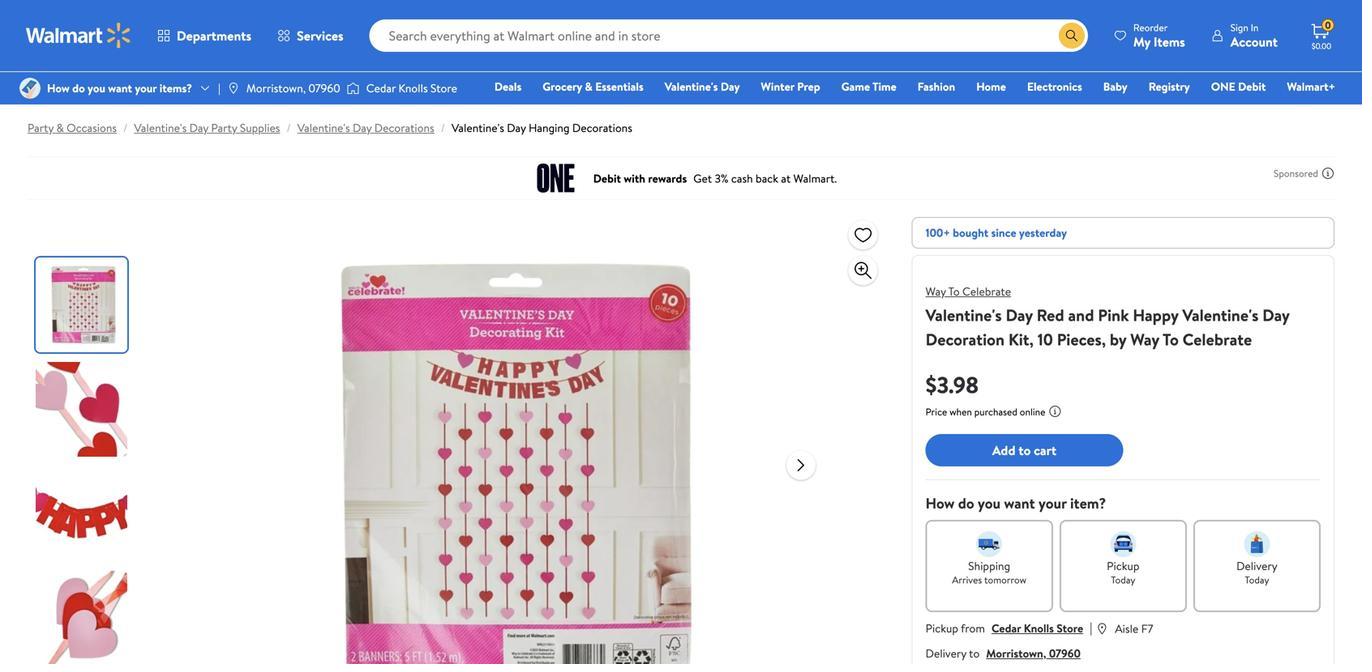 Task type: vqa. For each thing, say whether or not it's contained in the screenshot.
Electronics
yes



Task type: describe. For each thing, give the bounding box(es) containing it.
game
[[841, 79, 870, 94]]

account
[[1231, 33, 1278, 51]]

0 vertical spatial cedar
[[366, 80, 396, 96]]

& for party
[[56, 120, 64, 136]]

winter
[[761, 79, 795, 94]]

supplies
[[240, 120, 280, 136]]

0
[[1325, 18, 1331, 32]]

way to celebrate valentine's day red and pink happy valentine's day decoration kit, 10 pieces, by way to celebrate
[[926, 284, 1290, 351]]

you for how do you want your item?
[[978, 494, 1001, 514]]

since
[[991, 225, 1017, 241]]

bought
[[953, 225, 989, 241]]

1 party from the left
[[28, 120, 54, 136]]

by
[[1110, 328, 1127, 351]]

happy
[[1133, 304, 1179, 327]]

sign in to add to favorites list, valentine's day red and pink happy valentine's day decoration kit, 10 pieces, by way to celebrate image
[[854, 225, 873, 245]]

services
[[297, 27, 343, 45]]

cedar knolls store
[[366, 80, 457, 96]]

online
[[1020, 405, 1046, 419]]

walmart image
[[26, 23, 131, 49]]

want for items?
[[108, 80, 132, 96]]

one debit
[[1211, 79, 1266, 94]]

pickup for pickup today
[[1107, 559, 1140, 574]]

kit,
[[1009, 328, 1034, 351]]

0 vertical spatial to
[[948, 284, 960, 300]]

grocery & essentials link
[[535, 78, 651, 95]]

purchased
[[974, 405, 1018, 419]]

sign in account
[[1231, 21, 1278, 51]]

delivery for today
[[1237, 559, 1278, 574]]

legal information image
[[1049, 405, 1062, 418]]

zoom image modal image
[[854, 261, 873, 281]]

decoration
[[926, 328, 1005, 351]]

sponsored
[[1274, 167, 1318, 180]]

tomorrow
[[984, 574, 1027, 587]]

1 decorations from the left
[[374, 120, 434, 136]]

2 decorations from the left
[[572, 120, 632, 136]]

0 horizontal spatial knolls
[[399, 80, 428, 96]]

knolls inside pickup from cedar knolls store |
[[1024, 621, 1054, 637]]

your for item?
[[1039, 494, 1067, 514]]

from
[[961, 621, 985, 637]]

intent image for shipping image
[[976, 532, 1002, 558]]

reorder my items
[[1133, 21, 1185, 51]]

home link
[[969, 78, 1013, 95]]

 image for cedar
[[347, 80, 360, 96]]

1 vertical spatial 07960
[[1049, 646, 1081, 662]]

registry
[[1149, 79, 1190, 94]]

items?
[[159, 80, 192, 96]]

valentine's down walmart site-wide search box
[[665, 79, 718, 94]]

electronics link
[[1020, 78, 1090, 95]]

add to cart button
[[926, 435, 1123, 467]]

100+ bought since yesterday
[[926, 225, 1067, 241]]

do for how do you want your item?
[[958, 494, 974, 514]]

pickup today
[[1107, 559, 1140, 587]]

red
[[1037, 304, 1064, 327]]

2 party from the left
[[211, 120, 237, 136]]

you for how do you want your items?
[[88, 80, 105, 96]]

valentine's down way to celebrate link
[[926, 304, 1002, 327]]

and
[[1068, 304, 1094, 327]]

add to cart
[[992, 442, 1057, 460]]

valentine's day hanging decorations link
[[452, 120, 632, 136]]

registry link
[[1141, 78, 1197, 95]]

delivery for to
[[926, 646, 967, 662]]

3 / from the left
[[441, 120, 445, 136]]

0 horizontal spatial store
[[431, 80, 457, 96]]

winter prep link
[[754, 78, 828, 95]]

valentine's day red and pink happy valentine's day decoration kit, 10 pieces, by way to celebrate - image 3 of 5 image
[[36, 467, 131, 562]]

0 vertical spatial 07960
[[309, 80, 340, 96]]

how do you want your items?
[[47, 80, 192, 96]]

fashion
[[918, 79, 955, 94]]

1 horizontal spatial celebrate
[[1183, 328, 1252, 351]]

one
[[1211, 79, 1236, 94]]

how do you want your item?
[[926, 494, 1106, 514]]

valentine's day
[[665, 79, 740, 94]]

delivery today
[[1237, 559, 1278, 587]]

1 / from the left
[[123, 120, 128, 136]]

price
[[926, 405, 947, 419]]

arrives
[[952, 574, 982, 587]]

occasions
[[67, 120, 117, 136]]

add
[[992, 442, 1016, 460]]

0 vertical spatial morristown,
[[246, 80, 306, 96]]

$0.00
[[1312, 41, 1332, 51]]

intent image for delivery image
[[1244, 532, 1270, 558]]

pink
[[1098, 304, 1129, 327]]

services button
[[264, 16, 356, 55]]

one debit link
[[1204, 78, 1273, 95]]

store inside pickup from cedar knolls store |
[[1057, 621, 1083, 637]]

electronics
[[1027, 79, 1082, 94]]

valentine's day red and pink happy valentine's day decoration kit, 10 pieces, by way to celebrate image
[[254, 217, 773, 665]]

essentials
[[595, 79, 644, 94]]

1 horizontal spatial morristown,
[[986, 646, 1046, 662]]

winter prep
[[761, 79, 820, 94]]

grocery
[[543, 79, 582, 94]]

way to celebrate link
[[926, 284, 1011, 300]]

deals
[[494, 79, 522, 94]]

in
[[1251, 21, 1259, 34]]

shipping
[[968, 559, 1010, 574]]

search icon image
[[1065, 29, 1078, 42]]

grocery & essentials
[[543, 79, 644, 94]]

morristown, 07960
[[246, 80, 340, 96]]



Task type: locate. For each thing, give the bounding box(es) containing it.
party & occasions / valentine's day party supplies / valentine's day decorations / valentine's day hanging decorations
[[28, 120, 632, 136]]

1 horizontal spatial how
[[926, 494, 955, 514]]

07960 down cedar knolls store button
[[1049, 646, 1081, 662]]

time
[[873, 79, 897, 94]]

game time link
[[834, 78, 904, 95]]

pickup for pickup from cedar knolls store |
[[926, 621, 958, 637]]

 image for how
[[19, 78, 41, 99]]

0 horizontal spatial delivery
[[926, 646, 967, 662]]

 image
[[227, 82, 240, 95]]

cedar
[[366, 80, 396, 96], [992, 621, 1021, 637]]

to
[[1019, 442, 1031, 460], [969, 646, 980, 662]]

0 vertical spatial want
[[108, 80, 132, 96]]

morristown, up supplies
[[246, 80, 306, 96]]

how for how do you want your items?
[[47, 80, 70, 96]]

0 vertical spatial pickup
[[1107, 559, 1140, 574]]

1 horizontal spatial delivery
[[1237, 559, 1278, 574]]

0 horizontal spatial to
[[948, 284, 960, 300]]

pickup from cedar knolls store |
[[926, 619, 1093, 637]]

home
[[976, 79, 1006, 94]]

morristown, down pickup from cedar knolls store |
[[986, 646, 1046, 662]]

| left aisle
[[1090, 619, 1093, 637]]

pickup left from on the right of the page
[[926, 621, 958, 637]]

debit
[[1238, 79, 1266, 94]]

day inside valentine's day link
[[721, 79, 740, 94]]

decorations
[[374, 120, 434, 136], [572, 120, 632, 136]]

0 vertical spatial you
[[88, 80, 105, 96]]

1 vertical spatial knolls
[[1024, 621, 1054, 637]]

my
[[1133, 33, 1151, 51]]

/ down cedar knolls store
[[441, 120, 445, 136]]

to down happy
[[1163, 328, 1179, 351]]

you up intent image for shipping
[[978, 494, 1001, 514]]

0 horizontal spatial to
[[969, 646, 980, 662]]

1 vertical spatial way
[[1130, 328, 1159, 351]]

reorder
[[1133, 21, 1168, 34]]

walmart+
[[1287, 79, 1335, 94]]

do up party & occasions link
[[72, 80, 85, 96]]

today
[[1111, 574, 1135, 587], [1245, 574, 1269, 587]]

0 vertical spatial delivery
[[1237, 559, 1278, 574]]

want for item?
[[1004, 494, 1035, 514]]

party left supplies
[[211, 120, 237, 136]]

today down intent image for delivery
[[1245, 574, 1269, 587]]

your left the items?
[[135, 80, 157, 96]]

your left item?
[[1039, 494, 1067, 514]]

cedar inside pickup from cedar knolls store |
[[992, 621, 1021, 637]]

1 horizontal spatial party
[[211, 120, 237, 136]]

today down intent image for pickup
[[1111, 574, 1135, 587]]

& right grocery
[[585, 79, 593, 94]]

1 horizontal spatial to
[[1163, 328, 1179, 351]]

decorations down cedar knolls store
[[374, 120, 434, 136]]

item?
[[1070, 494, 1106, 514]]

do for how do you want your items?
[[72, 80, 85, 96]]

walmart+ link
[[1280, 78, 1343, 95]]

 image up party & occasions link
[[19, 78, 41, 99]]

way down happy
[[1130, 328, 1159, 351]]

1 horizontal spatial &
[[585, 79, 593, 94]]

2 today from the left
[[1245, 574, 1269, 587]]

|
[[218, 80, 220, 96], [1090, 619, 1093, 637]]

0 vertical spatial |
[[218, 80, 220, 96]]

0 horizontal spatial today
[[1111, 574, 1135, 587]]

delivery
[[1237, 559, 1278, 574], [926, 646, 967, 662]]

 image
[[19, 78, 41, 99], [347, 80, 360, 96]]

deals link
[[487, 78, 529, 95]]

want down add to cart button
[[1004, 494, 1035, 514]]

0 vertical spatial to
[[1019, 442, 1031, 460]]

cedar knolls store button
[[992, 621, 1083, 637]]

want up occasions
[[108, 80, 132, 96]]

1 vertical spatial &
[[56, 120, 64, 136]]

0 horizontal spatial party
[[28, 120, 54, 136]]

decorations down grocery & essentials
[[572, 120, 632, 136]]

fashion link
[[910, 78, 963, 95]]

0 horizontal spatial morristown,
[[246, 80, 306, 96]]

0 horizontal spatial pickup
[[926, 621, 958, 637]]

1 horizontal spatial to
[[1019, 442, 1031, 460]]

0 horizontal spatial |
[[218, 80, 220, 96]]

1 horizontal spatial today
[[1245, 574, 1269, 587]]

valentine's down the items?
[[134, 120, 187, 136]]

way
[[926, 284, 946, 300], [1130, 328, 1159, 351]]

departments button
[[144, 16, 264, 55]]

1 vertical spatial want
[[1004, 494, 1035, 514]]

1 vertical spatial morristown,
[[986, 646, 1046, 662]]

1 horizontal spatial store
[[1057, 621, 1083, 637]]

1 vertical spatial how
[[926, 494, 955, 514]]

1 vertical spatial cedar
[[992, 621, 1021, 637]]

$3.98
[[926, 369, 979, 401]]

1 horizontal spatial pickup
[[1107, 559, 1140, 574]]

0 horizontal spatial cedar
[[366, 80, 396, 96]]

next media item image
[[791, 456, 811, 476]]

today for delivery
[[1245, 574, 1269, 587]]

&
[[585, 79, 593, 94], [56, 120, 64, 136]]

1 vertical spatial do
[[958, 494, 974, 514]]

 image up valentine's day decorations link
[[347, 80, 360, 96]]

party left occasions
[[28, 120, 54, 136]]

& left occasions
[[56, 120, 64, 136]]

/ right supplies
[[287, 120, 291, 136]]

party & occasions link
[[28, 120, 117, 136]]

f7
[[1141, 622, 1153, 637]]

1 horizontal spatial you
[[978, 494, 1001, 514]]

0 horizontal spatial 07960
[[309, 80, 340, 96]]

1 horizontal spatial |
[[1090, 619, 1093, 637]]

knolls up morristown, 07960 button
[[1024, 621, 1054, 637]]

prep
[[797, 79, 820, 94]]

to for add
[[1019, 442, 1031, 460]]

valentine's down deals
[[452, 120, 504, 136]]

valentine's down morristown, 07960
[[297, 120, 350, 136]]

you
[[88, 80, 105, 96], [978, 494, 1001, 514]]

want
[[108, 80, 132, 96], [1004, 494, 1035, 514]]

party
[[28, 120, 54, 136], [211, 120, 237, 136]]

store
[[431, 80, 457, 96], [1057, 621, 1083, 637]]

cart
[[1034, 442, 1057, 460]]

0 horizontal spatial decorations
[[374, 120, 434, 136]]

valentine's day red and pink happy valentine's day decoration kit, 10 pieces, by way to celebrate - image 2 of 5 image
[[36, 362, 131, 457]]

shipping arrives tomorrow
[[952, 559, 1027, 587]]

10
[[1038, 328, 1053, 351]]

0 horizontal spatial want
[[108, 80, 132, 96]]

valentine's day decorations link
[[297, 120, 434, 136]]

delivery to morristown, 07960
[[926, 646, 1081, 662]]

Walmart Site-Wide search field
[[369, 19, 1088, 52]]

2 / from the left
[[287, 120, 291, 136]]

do up shipping
[[958, 494, 974, 514]]

store left deals
[[431, 80, 457, 96]]

aisle f7
[[1115, 622, 1153, 637]]

delivery down from on the right of the page
[[926, 646, 967, 662]]

knolls up valentine's day decorations link
[[399, 80, 428, 96]]

1 vertical spatial you
[[978, 494, 1001, 514]]

intent image for pickup image
[[1110, 532, 1136, 558]]

to left cart
[[1019, 442, 1031, 460]]

way up decoration
[[926, 284, 946, 300]]

today inside delivery today
[[1245, 574, 1269, 587]]

pickup
[[1107, 559, 1140, 574], [926, 621, 958, 637]]

0 vertical spatial do
[[72, 80, 85, 96]]

1 vertical spatial pickup
[[926, 621, 958, 637]]

valentine's right happy
[[1183, 304, 1259, 327]]

price when purchased online
[[926, 405, 1046, 419]]

yesterday
[[1019, 225, 1067, 241]]

your
[[135, 80, 157, 96], [1039, 494, 1067, 514]]

1 vertical spatial your
[[1039, 494, 1067, 514]]

hanging
[[529, 120, 570, 136]]

1 vertical spatial delivery
[[926, 646, 967, 662]]

baby
[[1103, 79, 1128, 94]]

ad disclaimer and feedback image
[[1322, 167, 1335, 180]]

to inside button
[[1019, 442, 1031, 460]]

1 horizontal spatial knolls
[[1024, 621, 1054, 637]]

0 horizontal spatial your
[[135, 80, 157, 96]]

1 vertical spatial celebrate
[[1183, 328, 1252, 351]]

aisle
[[1115, 622, 1139, 637]]

to down from on the right of the page
[[969, 646, 980, 662]]

| up valentine's day party supplies link
[[218, 80, 220, 96]]

cedar up delivery to morristown, 07960
[[992, 621, 1021, 637]]

0 horizontal spatial you
[[88, 80, 105, 96]]

pickup inside pickup from cedar knolls store |
[[926, 621, 958, 637]]

1 horizontal spatial  image
[[347, 80, 360, 96]]

0 vertical spatial &
[[585, 79, 593, 94]]

0 horizontal spatial how
[[47, 80, 70, 96]]

0 vertical spatial knolls
[[399, 80, 428, 96]]

do
[[72, 80, 85, 96], [958, 494, 974, 514]]

/
[[123, 120, 128, 136], [287, 120, 291, 136], [441, 120, 445, 136]]

/ right occasions
[[123, 120, 128, 136]]

0 horizontal spatial  image
[[19, 78, 41, 99]]

valentine's day link
[[657, 78, 747, 95]]

valentine's day red and pink happy valentine's day decoration kit, 10 pieces, by way to celebrate - image 4 of 5 image
[[36, 572, 131, 665]]

today for pickup
[[1111, 574, 1135, 587]]

1 horizontal spatial do
[[958, 494, 974, 514]]

2 horizontal spatial /
[[441, 120, 445, 136]]

pickup down intent image for pickup
[[1107, 559, 1140, 574]]

07960 up party & occasions / valentine's day party supplies / valentine's day decorations / valentine's day hanging decorations
[[309, 80, 340, 96]]

to up decoration
[[948, 284, 960, 300]]

knolls
[[399, 80, 428, 96], [1024, 621, 1054, 637]]

1 horizontal spatial want
[[1004, 494, 1035, 514]]

1 horizontal spatial way
[[1130, 328, 1159, 351]]

delivery down intent image for delivery
[[1237, 559, 1278, 574]]

you up occasions
[[88, 80, 105, 96]]

baby link
[[1096, 78, 1135, 95]]

departments
[[177, 27, 251, 45]]

your for items?
[[135, 80, 157, 96]]

sign
[[1231, 21, 1249, 34]]

1 horizontal spatial decorations
[[572, 120, 632, 136]]

1 vertical spatial to
[[1163, 328, 1179, 351]]

1 horizontal spatial /
[[287, 120, 291, 136]]

1 vertical spatial to
[[969, 646, 980, 662]]

1 today from the left
[[1111, 574, 1135, 587]]

to for delivery
[[969, 646, 980, 662]]

& for grocery
[[585, 79, 593, 94]]

1 vertical spatial |
[[1090, 619, 1093, 637]]

0 horizontal spatial celebrate
[[963, 284, 1011, 300]]

0 vertical spatial store
[[431, 80, 457, 96]]

0 vertical spatial way
[[926, 284, 946, 300]]

morristown,
[[246, 80, 306, 96], [986, 646, 1046, 662]]

0 horizontal spatial /
[[123, 120, 128, 136]]

07960
[[309, 80, 340, 96], [1049, 646, 1081, 662]]

1 vertical spatial store
[[1057, 621, 1083, 637]]

0 vertical spatial how
[[47, 80, 70, 96]]

1 horizontal spatial your
[[1039, 494, 1067, 514]]

Search search field
[[369, 19, 1088, 52]]

0 horizontal spatial way
[[926, 284, 946, 300]]

valentine's day party supplies link
[[134, 120, 280, 136]]

morristown, 07960 button
[[986, 646, 1081, 662]]

0 vertical spatial celebrate
[[963, 284, 1011, 300]]

1 horizontal spatial cedar
[[992, 621, 1021, 637]]

pieces,
[[1057, 328, 1106, 351]]

items
[[1154, 33, 1185, 51]]

today inside "pickup today"
[[1111, 574, 1135, 587]]

cedar up valentine's day decorations link
[[366, 80, 396, 96]]

0 horizontal spatial &
[[56, 120, 64, 136]]

how for how do you want your item?
[[926, 494, 955, 514]]

100+
[[926, 225, 950, 241]]

to
[[948, 284, 960, 300], [1163, 328, 1179, 351]]

valentine's day red and pink happy valentine's day decoration kit, 10 pieces, by way to celebrate - image 1 of 5 image
[[36, 258, 131, 353]]

when
[[950, 405, 972, 419]]

game time
[[841, 79, 897, 94]]

store up morristown, 07960 button
[[1057, 621, 1083, 637]]

1 horizontal spatial 07960
[[1049, 646, 1081, 662]]

0 vertical spatial your
[[135, 80, 157, 96]]

0 horizontal spatial do
[[72, 80, 85, 96]]



